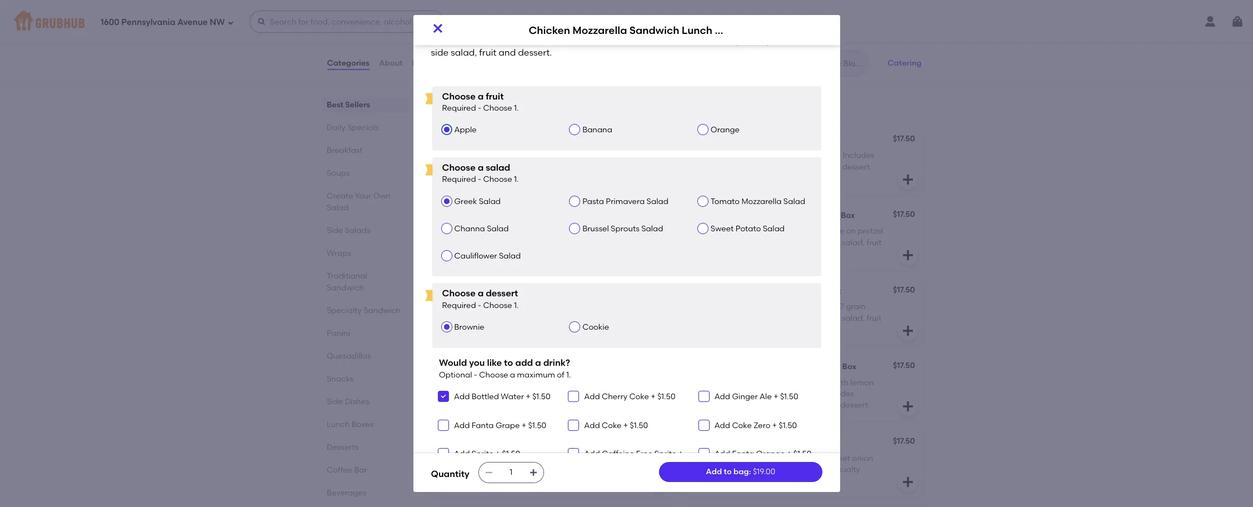 Task type: vqa. For each thing, say whether or not it's contained in the screenshot.
EggNog inside the the EggNog Shake $6.69
no



Task type: locate. For each thing, give the bounding box(es) containing it.
a inside choose a fruit required - choose 1.
[[478, 91, 484, 102]]

0 horizontal spatial 7-
[[539, 389, 545, 399]]

channa salad
[[455, 224, 509, 233]]

2 vertical spatial required
[[442, 301, 476, 310]]

1 horizontal spatial lunch boxes
[[431, 102, 504, 116]]

0 horizontal spatial parmesan
[[440, 389, 479, 399]]

create
[[327, 191, 353, 201]]

coke for add coke + $1.50
[[602, 421, 622, 430]]

$1.50 for add fanta grape + $1.50
[[528, 421, 547, 430]]

+ right the cherry on the bottom of page
[[651, 392, 656, 402]]

1 vertical spatial fanta
[[732, 449, 755, 459]]

best sellers
[[327, 100, 370, 110]]

jalapenos
[[538, 454, 575, 463]]

salad, inside brie, cranberry chutney, arugula and sweet onion on pumpernickel baguette. includes specialty sandwich, side salad, fruit and dessert.
[[746, 476, 769, 486]]

includes inside the cheddar, tomato and creole mayonnaise on pretzel bread. includes specialty sandwich, side salad, fruit and dessert.
[[716, 238, 747, 247]]

0 vertical spatial turkey
[[713, 211, 738, 220]]

2 vertical spatial turkey
[[723, 438, 747, 447]]

$1.50 down pressed cuban sandwich lunch box
[[502, 449, 521, 459]]

roast
[[689, 211, 711, 220]]

3 required from the top
[[442, 301, 476, 310]]

tomato
[[489, 35, 521, 45], [490, 151, 518, 160], [726, 227, 754, 236], [749, 302, 777, 312], [497, 389, 525, 399]]

2 horizontal spatial chicken
[[730, 286, 761, 296]]

sandwich, up the add coke zero + $1.50
[[725, 400, 763, 410]]

add down toasted
[[454, 392, 470, 402]]

1 vertical spatial salad
[[709, 302, 729, 312]]

arugula
[[780, 454, 810, 463]]

avocado
[[493, 362, 527, 372], [689, 362, 723, 372]]

0 horizontal spatial ciabatta.
[[440, 162, 475, 172]]

0 horizontal spatial lunch boxes
[[327, 420, 374, 429]]

$1.50 for add cherry coke + $1.50
[[658, 392, 676, 402]]

required for choose a dessert
[[442, 301, 476, 310]]

roasted right reviews button
[[453, 35, 487, 45]]

$1.50 right the zero
[[779, 421, 797, 430]]

ginger
[[732, 392, 758, 402]]

salad, inside the cured ham,swiss cheese, jalapenos peppers, pickles and dijonaise on french bread. includes specialty sandwich, side salad, fruit and dessert.
[[533, 476, 556, 486]]

side for side dishes
[[327, 397, 343, 406]]

fruit inside with toasted pine-nuts, arugula, chickpeas, parmesan and tomato on 7-grain bread. includes specialty sandwich, side salad, fruit and dessert.
[[558, 400, 573, 410]]

catering
[[888, 58, 922, 68]]

side dishes tab
[[327, 396, 404, 408]]

with toasted pine-nuts, arugula, chickpeas, parmesan and tomato on 7-grain bread. includes specialty sandwich, side salad, fruit and dessert.
[[440, 378, 625, 410]]

tuna
[[689, 135, 708, 145]]

0 vertical spatial tomato
[[711, 197, 740, 206]]

0 horizontal spatial tomato
[[440, 211, 469, 220]]

1 vertical spatial fresh
[[580, 151, 599, 160]]

tuna salad sandwich lunch box
[[689, 135, 813, 145]]

0 horizontal spatial orange
[[711, 125, 740, 135]]

1 horizontal spatial mayonnaise
[[799, 227, 845, 236]]

daily specials tab
[[327, 122, 404, 133]]

$1.50 for add bottled water + $1.50
[[533, 392, 551, 402]]

1 7- from the left
[[539, 389, 545, 399]]

sandwich, up add fanta grape + $1.50
[[476, 400, 514, 410]]

1 vertical spatial with
[[833, 378, 849, 387]]

0 vertical spatial bruschetta
[[523, 35, 571, 45]]

0 horizontal spatial coke
[[602, 421, 622, 430]]

choose a salad required - choose 1.
[[442, 162, 519, 184]]

bread. inside basil salad with tomato and romaine on 7 grain bread. includes specialty sandwich, side salad, fruit and dessert.
[[689, 313, 714, 323]]

1 horizontal spatial fanta
[[732, 449, 755, 459]]

tomato up sweet
[[711, 197, 740, 206]]

1 required from the top
[[442, 103, 476, 113]]

pennsylvania
[[121, 17, 175, 27]]

fruit inside the cured ham,swiss cheese, jalapenos peppers, pickles and dijonaise on french bread. includes specialty sandwich, side salad, fruit and dessert.
[[558, 476, 573, 486]]

0 vertical spatial roasted
[[453, 35, 487, 45]]

required
[[442, 103, 476, 113], [442, 175, 476, 184], [442, 301, 476, 310]]

box
[[715, 24, 734, 36], [581, 135, 595, 145], [798, 135, 813, 145], [596, 211, 610, 220], [841, 211, 855, 220], [564, 286, 578, 296], [828, 286, 842, 296], [593, 362, 607, 372], [843, 362, 857, 372], [565, 438, 579, 447], [814, 438, 828, 447]]

+ for add bottled water
[[526, 392, 531, 402]]

0 horizontal spatial baguette.
[[440, 313, 477, 323]]

1 vertical spatial turkey
[[473, 286, 497, 296]]

ale
[[760, 392, 772, 402]]

0 horizontal spatial to
[[504, 358, 513, 368]]

0 vertical spatial ciabatta.
[[652, 35, 692, 45]]

2 required from the top
[[442, 175, 476, 184]]

1 horizontal spatial ciabatta.
[[652, 35, 692, 45]]

salad, down "multigrain"
[[782, 162, 805, 172]]

1 horizontal spatial 7-
[[768, 389, 775, 399]]

5 $17.50 from the top
[[893, 437, 915, 446]]

quesadillas tab
[[327, 350, 404, 362]]

bread. down jalapenos at bottom
[[560, 465, 584, 474]]

tomato down parmesan chicken sandwich lunch box
[[749, 302, 777, 312]]

includes right roll.
[[843, 151, 875, 160]]

includes down peppers,
[[586, 465, 618, 474]]

salad inside basil salad with tomato and romaine on 7 grain bread. includes specialty sandwich, side salad, fruit and dessert.
[[709, 302, 729, 312]]

includes right ficelle.
[[594, 227, 625, 236]]

with
[[431, 35, 451, 45], [440, 151, 457, 160], [440, 378, 457, 387]]

pressed
[[440, 438, 470, 447]]

1 vertical spatial orange
[[756, 449, 785, 459]]

tomato up fresh
[[440, 211, 469, 220]]

on
[[638, 35, 649, 45], [620, 151, 630, 160], [776, 151, 786, 160], [521, 227, 531, 236], [847, 227, 856, 236], [564, 302, 574, 312], [829, 302, 839, 312], [527, 389, 537, 399], [757, 389, 766, 399], [520, 465, 530, 474], [689, 465, 699, 474]]

4 $17.50 from the top
[[893, 361, 915, 370]]

turkey up camambert
[[473, 286, 497, 296]]

$17.50 for cucumbers, tomatoes, alfalfa sprouts with lemon herb mayonnaise on 7-grain bread. includes specialty sandwich, side salad, fruit and dessert.
[[893, 361, 915, 370]]

create your own salad tab
[[327, 190, 404, 213]]

2 side from the top
[[327, 397, 343, 406]]

2 vertical spatial chicken
[[730, 286, 761, 296]]

1 vertical spatial mayonnaise
[[708, 389, 755, 399]]

basil left "$0.75"
[[616, 35, 636, 45]]

side left salads
[[327, 226, 343, 235]]

0 vertical spatial to
[[504, 358, 513, 368]]

turkey for roasted
[[723, 438, 747, 447]]

coffee bar tab
[[327, 464, 404, 476]]

specialty inside basil salad with tomato and romaine on 7 grain bread. includes specialty sandwich, side salad, fruit and dessert.
[[749, 313, 783, 323]]

bread. down cheddar,
[[689, 238, 714, 247]]

1.
[[514, 103, 519, 113], [514, 175, 519, 184], [514, 301, 519, 310], [567, 370, 571, 380]]

dessert.
[[518, 47, 552, 58], [843, 162, 872, 172], [474, 173, 503, 183], [592, 238, 621, 247], [706, 249, 736, 259], [474, 325, 503, 334], [706, 325, 736, 334], [592, 400, 621, 410], [841, 400, 870, 410], [592, 476, 621, 486], [805, 476, 834, 486]]

2 $17.50 from the top
[[893, 210, 915, 219]]

0 vertical spatial $19.00
[[431, 9, 458, 19]]

chicken
[[529, 24, 570, 36], [440, 135, 471, 145], [730, 286, 761, 296]]

1 vertical spatial tomato
[[440, 211, 469, 220]]

with up the reviews
[[431, 35, 451, 45]]

and
[[573, 35, 590, 45], [499, 47, 516, 58], [564, 151, 579, 160], [826, 162, 841, 172], [457, 173, 472, 183], [471, 211, 486, 220], [740, 211, 755, 220], [482, 227, 497, 236], [756, 227, 771, 236], [575, 238, 590, 247], [689, 249, 704, 259], [489, 302, 504, 312], [779, 302, 794, 312], [457, 325, 472, 334], [689, 325, 704, 334], [476, 362, 491, 372], [725, 362, 740, 372], [480, 389, 495, 399], [575, 400, 590, 410], [824, 400, 839, 410], [812, 454, 827, 463], [468, 465, 483, 474], [575, 476, 590, 486], [788, 476, 803, 486]]

on inside the cheddar, tomato and creole mayonnaise on pretzel bread. includes specialty sandwich, side salad, fruit and dessert.
[[847, 227, 856, 236]]

0 vertical spatial with
[[731, 302, 747, 312]]

lunch boxes
[[431, 102, 504, 116], [327, 420, 374, 429]]

avocado up pine-
[[493, 362, 527, 372]]

salad, down pretzel
[[842, 238, 865, 247]]

lunch boxes up apple
[[431, 102, 504, 116]]

includes inside brie, cranberry chutney, arugula and sweet onion on pumpernickel baguette. includes specialty sandwich, side salad, fruit and dessert.
[[793, 465, 825, 474]]

includes down parmesan chicken sandwich lunch box
[[716, 313, 747, 323]]

salad right sprouts at the top of the page
[[642, 224, 664, 233]]

0 horizontal spatial $19.00
[[431, 9, 458, 19]]

fruit inside brie, cranberry chutney, arugula and sweet onion on pumpernickel baguette. includes specialty sandwich, side salad, fruit and dessert.
[[771, 476, 786, 486]]

0 vertical spatial chicken mozzarella sandwich lunch box
[[529, 24, 734, 36]]

1 vertical spatial baguette.
[[754, 465, 791, 474]]

turkey for roast
[[713, 211, 738, 220]]

with down hummus
[[440, 378, 457, 387]]

includes down sweet
[[716, 238, 747, 247]]

add for add coke + $1.50
[[585, 421, 600, 430]]

bottled
[[472, 392, 499, 402]]

1 horizontal spatial tomato
[[711, 197, 740, 206]]

7- down "arugula," at bottom left
[[539, 389, 545, 399]]

fresh basil and pesto on an onion ficelle. includes specialty sandwich, side salad, fruit and dessert.
[[440, 227, 625, 247]]

best
[[327, 100, 343, 110]]

grain inside with toasted pine-nuts, arugula, chickpeas, parmesan and tomato on 7-grain bread. includes specialty sandwich, side salad, fruit and dessert.
[[545, 389, 565, 399]]

fruit inside basil salad with tomato and romaine on 7 grain bread. includes specialty sandwich, side salad, fruit and dessert.
[[867, 313, 882, 323]]

+ right chutney,
[[787, 449, 792, 459]]

daily
[[327, 123, 345, 132]]

lunch boxes down side dishes
[[327, 420, 374, 429]]

2 vertical spatial with
[[440, 378, 457, 387]]

add down cucumbers,
[[715, 392, 731, 402]]

on inside with toasted pine-nuts, arugula, chickpeas, parmesan and tomato on 7-grain bread. includes specialty sandwich, side salad, fruit and dessert.
[[527, 389, 537, 399]]

1 horizontal spatial avocado
[[689, 362, 723, 372]]

0 horizontal spatial boxes
[[352, 420, 374, 429]]

1. inside the would you like to add a drink? optional - choose a maximum of 1.
[[567, 370, 571, 380]]

multigrain
[[788, 151, 826, 160]]

bread. down basil
[[689, 313, 714, 323]]

basil salad with tomato and romaine on 7 grain bread. includes specialty sandwich, side salad, fruit and dessert.
[[689, 302, 882, 334]]

1. inside choose a fruit required - choose 1.
[[514, 103, 519, 113]]

required inside choose a salad required - choose 1.
[[442, 175, 476, 184]]

salad, down extra bread
[[451, 47, 477, 58]]

0 vertical spatial boxes
[[469, 102, 504, 116]]

salad inside create your own salad
[[327, 203, 348, 212]]

channa
[[455, 224, 485, 233]]

salad up greek salad
[[486, 162, 511, 173]]

sandwich inside traditional sandwich
[[327, 283, 364, 292]]

with down parmesan chicken sandwich lunch box
[[731, 302, 747, 312]]

required inside "choose a dessert required - choose 1."
[[442, 301, 476, 310]]

side inside tab
[[327, 397, 343, 406]]

coke for add coke zero + $1.50
[[732, 421, 752, 430]]

fruit inside cucumbers, tomatoes, alfalfa sprouts with lemon herb mayonnaise on 7-grain bread. includes specialty sandwich, side salad, fruit and dessert.
[[807, 400, 822, 410]]

dessert. inside basil salad with tomato and romaine on 7 grain bread. includes specialty sandwich, side salad, fruit and dessert.
[[706, 325, 736, 334]]

salad, down '7'
[[842, 313, 865, 323]]

and inside cucumbers, tomatoes, alfalfa sprouts with lemon herb mayonnaise on 7-grain bread. includes specialty sandwich, side salad, fruit and dessert.
[[824, 400, 839, 410]]

+ for add fanta orange
[[787, 449, 792, 459]]

+ down "add cherry coke + $1.50"
[[624, 421, 628, 430]]

1 vertical spatial chicken
[[440, 135, 471, 145]]

side for side salads
[[327, 226, 343, 235]]

$1.50 down "arugula," at bottom left
[[533, 392, 551, 402]]

brussel
[[583, 224, 609, 233]]

extra
[[440, 36, 460, 46]]

dishes
[[345, 397, 369, 406]]

fresh left "$0.75"
[[593, 35, 614, 45]]

sandwich, down romaine
[[785, 313, 823, 323]]

sandwich, down "dijonaise"
[[476, 476, 514, 486]]

onion right an
[[545, 227, 566, 236]]

1. for dessert
[[514, 301, 519, 310]]

roll.
[[828, 151, 842, 160]]

+ for add fanta grape
[[522, 421, 527, 430]]

+ right ale
[[774, 392, 779, 402]]

1 horizontal spatial onion
[[853, 454, 874, 463]]

1 vertical spatial basil
[[601, 151, 618, 160]]

sprite down "cuban"
[[472, 449, 494, 459]]

roasted turkey sandwich lunch box
[[689, 438, 828, 447]]

0 horizontal spatial fanta
[[472, 421, 494, 430]]

1 sprite from the left
[[472, 449, 494, 459]]

add for add fanta orange + $1.50
[[715, 449, 731, 459]]

roasted
[[453, 35, 487, 45], [459, 151, 488, 160]]

to right like
[[504, 358, 513, 368]]

tomato inside the cheddar, tomato and creole mayonnaise on pretzel bread. includes specialty sandwich, side salad, fruit and dessert.
[[726, 227, 754, 236]]

hummus and avocado sandwich lunch box
[[440, 362, 607, 372]]

salad, down french
[[533, 476, 556, 486]]

2 sprite from the left
[[655, 449, 677, 459]]

choose a dessert required - choose 1.
[[442, 288, 519, 310]]

grain down alfalfa
[[775, 389, 794, 399]]

turkey up sweet
[[713, 211, 738, 220]]

add up peppers,
[[585, 421, 600, 430]]

fruit inside camambert and honey mustard on a sourdough baguette. includes specialty sandwich, side salad, fruit and dessert.
[[440, 325, 455, 334]]

baguette. down chutney,
[[754, 465, 791, 474]]

cranberry
[[707, 454, 744, 463]]

salad
[[486, 162, 511, 173], [709, 302, 729, 312]]

1 horizontal spatial coke
[[630, 392, 649, 402]]

1 horizontal spatial salad
[[709, 302, 729, 312]]

on inside basil salad with tomato and romaine on 7 grain bread. includes specialty sandwich, side salad, fruit and dessert.
[[829, 302, 839, 312]]

side inside tab
[[327, 226, 343, 235]]

daily specials
[[327, 123, 379, 132]]

1 horizontal spatial boxes
[[469, 102, 504, 116]]

salad,
[[451, 47, 477, 58], [603, 162, 626, 172], [782, 162, 805, 172], [533, 238, 556, 247], [842, 238, 865, 247], [606, 313, 628, 323], [842, 313, 865, 323], [533, 400, 556, 410], [782, 400, 805, 410], [533, 476, 556, 486], [746, 476, 769, 486]]

0 horizontal spatial salad
[[486, 162, 511, 173]]

1 horizontal spatial $19.00
[[753, 467, 776, 476]]

boxes
[[469, 102, 504, 116], [352, 420, 374, 429]]

salad right "greek"
[[479, 197, 501, 206]]

0 vertical spatial salad
[[486, 162, 511, 173]]

specialty inside with toasted pine-nuts, arugula, chickpeas, parmesan and tomato on 7-grain bread. includes specialty sandwich, side salad, fruit and dessert.
[[440, 400, 474, 410]]

1 horizontal spatial grain
[[775, 389, 794, 399]]

parmesan up basil
[[689, 286, 728, 296]]

$1.50 right 'grape'
[[528, 421, 547, 430]]

add
[[516, 358, 533, 368]]

2 vertical spatial basil
[[462, 227, 480, 236]]

1 vertical spatial with roasted tomato bruschetta and fresh basil on ciabatta. includes specialty sandwich, side salad, fruit and dessert.
[[440, 151, 630, 183]]

0 horizontal spatial with
[[731, 302, 747, 312]]

$19.00 up extra
[[431, 9, 458, 19]]

basil down banana
[[601, 151, 618, 160]]

3 $17.50 from the top
[[893, 285, 915, 295]]

onion for sweet
[[853, 454, 874, 463]]

0 horizontal spatial mayonnaise
[[708, 389, 755, 399]]

salad, down chutney,
[[746, 476, 769, 486]]

cherry
[[602, 392, 628, 402]]

1 horizontal spatial to
[[724, 467, 732, 476]]

with down apple
[[440, 151, 457, 160]]

desserts tab
[[327, 441, 404, 453]]

$17.50 for herbs, mesclun greens on multigrain roll. includes specialty sandwich, side salad, fruit, and dessert.
[[893, 134, 915, 143]]

salad down create
[[327, 203, 348, 212]]

includes down sprouts
[[823, 389, 854, 399]]

desserts
[[327, 443, 359, 452]]

1. for fruit
[[514, 103, 519, 113]]

salad, down alfalfa
[[782, 400, 805, 410]]

1 vertical spatial boxes
[[352, 420, 374, 429]]

Search Devon & Blakely (G Street) search field
[[781, 58, 866, 69]]

sprite right free
[[655, 449, 677, 459]]

1 vertical spatial $19.00
[[753, 467, 776, 476]]

- for dessert
[[478, 301, 482, 310]]

bread. inside with toasted pine-nuts, arugula, chickpeas, parmesan and tomato on 7-grain bread. includes specialty sandwich, side salad, fruit and dessert.
[[567, 389, 592, 399]]

1 vertical spatial required
[[442, 175, 476, 184]]

add for add to bag: $19.00
[[706, 467, 722, 476]]

greens
[[749, 151, 775, 160]]

0 vertical spatial orange
[[711, 125, 740, 135]]

grain inside basil salad with tomato and romaine on 7 grain bread. includes specialty sandwich, side salad, fruit and dessert.
[[846, 302, 866, 312]]

add up roasted
[[715, 421, 731, 430]]

onion inside fresh basil and pesto on an onion ficelle. includes specialty sandwich, side salad, fruit and dessert.
[[545, 227, 566, 236]]

about button
[[379, 43, 403, 83]]

0 vertical spatial side
[[327, 226, 343, 235]]

1 horizontal spatial with
[[833, 378, 849, 387]]

basil
[[689, 302, 707, 312]]

lunch
[[682, 24, 713, 36], [431, 102, 467, 116], [556, 135, 579, 145], [773, 135, 797, 145], [571, 211, 594, 220], [816, 211, 839, 220], [539, 286, 562, 296], [803, 286, 826, 296], [568, 362, 591, 372], [818, 362, 841, 372], [327, 420, 350, 429], [539, 438, 563, 447], [789, 438, 812, 447]]

avenue
[[177, 17, 208, 27]]

1 vertical spatial to
[[724, 467, 732, 476]]

$1.50 up add caffeine free sprite +
[[630, 421, 648, 430]]

1 vertical spatial side
[[327, 397, 343, 406]]

fanta for orange
[[732, 449, 755, 459]]

sandwich, down pumpernickel
[[689, 476, 727, 486]]

1. inside choose a salad required - choose 1.
[[514, 175, 519, 184]]

0 vertical spatial with
[[431, 35, 451, 45]]

+ right 'grape'
[[522, 421, 527, 430]]

side dishes
[[327, 397, 369, 406]]

sandwich, down mesclun
[[725, 162, 763, 172]]

fanta up "bag:" at the right bottom
[[732, 449, 755, 459]]

sandwich, inside with toasted pine-nuts, arugula, chickpeas, parmesan and tomato on 7-grain bread. includes specialty sandwich, side salad, fruit and dessert.
[[476, 400, 514, 410]]

side salads tab
[[327, 225, 404, 236]]

add down chickpeas,
[[585, 392, 600, 402]]

boxes inside tab
[[352, 420, 374, 429]]

fanta up "cuban"
[[472, 421, 494, 430]]

salad right basil
[[709, 302, 729, 312]]

1 vertical spatial parmesan
[[440, 389, 479, 399]]

0 vertical spatial baguette.
[[440, 313, 477, 323]]

includes down chickpeas,
[[594, 389, 625, 399]]

sandwich, inside basil salad with tomato and romaine on 7 grain bread. includes specialty sandwich, side salad, fruit and dessert.
[[785, 313, 823, 323]]

wraps tab
[[327, 247, 404, 259]]

dessert. inside herbs, mesclun greens on multigrain roll. includes specialty sandwich, side salad, fruit, and dessert.
[[843, 162, 872, 172]]

with for chicken
[[440, 151, 457, 160]]

bread. down chickpeas,
[[567, 389, 592, 399]]

breakfast
[[327, 146, 363, 155]]

svg image
[[652, 0, 666, 12], [257, 17, 266, 26], [902, 249, 915, 262], [902, 324, 915, 338], [440, 393, 447, 400], [440, 422, 447, 428], [701, 422, 708, 428], [440, 450, 447, 457], [652, 476, 666, 489]]

1 $17.50 from the top
[[893, 134, 915, 143]]

$1.50 for add ginger ale + $1.50
[[781, 392, 799, 402]]

pressed cuban sandwich lunch box
[[440, 438, 579, 447]]

fruit
[[479, 47, 497, 58], [486, 91, 504, 102], [440, 173, 455, 183], [558, 238, 573, 247], [867, 238, 882, 247], [867, 313, 882, 323], [440, 325, 455, 334], [558, 400, 573, 410], [807, 400, 822, 410], [558, 476, 573, 486], [771, 476, 786, 486]]

1 vertical spatial with
[[440, 151, 457, 160]]

0 horizontal spatial chicken
[[440, 135, 471, 145]]

to down cranberry
[[724, 467, 732, 476]]

0 vertical spatial parmesan
[[689, 286, 728, 296]]

sprouts
[[611, 224, 640, 233]]

orange up mesclun
[[711, 125, 740, 135]]

+ right the zero
[[773, 421, 777, 430]]

on inside herbs, mesclun greens on multigrain roll. includes specialty sandwich, side salad, fruit, and dessert.
[[776, 151, 786, 160]]

parmesan down toasted
[[440, 389, 479, 399]]

1 side from the top
[[327, 226, 343, 235]]

sandwich, inside herbs, mesclun greens on multigrain roll. includes specialty sandwich, side salad, fruit, and dessert.
[[725, 162, 763, 172]]

0 vertical spatial chicken
[[529, 24, 570, 36]]

salad up mesclun
[[710, 135, 732, 145]]

1 horizontal spatial baguette.
[[754, 465, 791, 474]]

parmesan
[[689, 286, 728, 296], [440, 389, 479, 399]]

tomato right cheddar,
[[726, 227, 754, 236]]

- inside choose a fruit required - choose 1.
[[478, 103, 482, 113]]

salad down "roast turkey and ham sandwich lunch box"
[[763, 224, 785, 233]]

maximum
[[517, 370, 555, 380]]

categories button
[[327, 43, 370, 83]]

reviews
[[412, 58, 443, 68]]

includes inside cucumbers, tomatoes, alfalfa sprouts with lemon herb mayonnaise on 7-grain bread. includes specialty sandwich, side salad, fruit and dessert.
[[823, 389, 854, 399]]

dessert. inside fresh basil and pesto on an onion ficelle. includes specialty sandwich, side salad, fruit and dessert.
[[592, 238, 621, 247]]

1 vertical spatial onion
[[853, 454, 874, 463]]

salad, down sourdough
[[606, 313, 628, 323]]

bread. inside the cured ham,swiss cheese, jalapenos peppers, pickles and dijonaise on french bread. includes specialty sandwich, side salad, fruit and dessert.
[[560, 465, 584, 474]]

caffeine
[[602, 449, 635, 459]]

panini tab
[[327, 327, 404, 339]]

0 vertical spatial mayonnaise
[[799, 227, 845, 236]]

specialty inside camambert and honey mustard on a sourdough baguette. includes specialty sandwich, side salad, fruit and dessert.
[[512, 313, 546, 323]]

reviews button
[[412, 43, 444, 83]]

roasted up choose a salad required - choose 1.
[[459, 151, 488, 160]]

specialty inside brie, cranberry chutney, arugula and sweet onion on pumpernickel baguette. includes specialty sandwich, side salad, fruit and dessert.
[[827, 465, 861, 474]]

0 vertical spatial lunch boxes
[[431, 102, 504, 116]]

add for add coke zero + $1.50
[[715, 421, 731, 430]]

includes down "choose a dessert required - choose 1."
[[479, 313, 511, 323]]

add for add bottled water + $1.50
[[454, 392, 470, 402]]

on inside brie, cranberry chutney, arugula and sweet onion on pumpernickel baguette. includes specialty sandwich, side salad, fruit and dessert.
[[689, 465, 699, 474]]

0 horizontal spatial sprite
[[472, 449, 494, 459]]

7- down tomatoes,
[[768, 389, 775, 399]]

lemon
[[851, 378, 874, 387]]

0 horizontal spatial grain
[[545, 389, 565, 399]]

cuban
[[472, 438, 498, 447]]

sandwich, up search devon & blakely (g street) "search field"
[[773, 35, 817, 45]]

a inside "choose a dessert required - choose 1."
[[478, 288, 484, 299]]

sandwich, down mustard
[[548, 313, 587, 323]]

on inside cucumbers, tomatoes, alfalfa sprouts with lemon herb mayonnaise on 7-grain bread. includes specialty sandwich, side salad, fruit and dessert.
[[757, 389, 766, 399]]

svg image
[[1232, 15, 1245, 28], [227, 19, 234, 26], [431, 22, 445, 35], [902, 173, 915, 186], [701, 393, 708, 400], [902, 400, 915, 413], [571, 422, 577, 428], [701, 450, 708, 457], [485, 468, 494, 477], [529, 468, 538, 477], [902, 476, 915, 489]]

salad, down an
[[533, 238, 556, 247]]

includes right "$0.75"
[[694, 35, 730, 45]]

water
[[501, 392, 524, 402]]

coke right the cherry on the bottom of page
[[630, 392, 649, 402]]

salad, inside basil salad with tomato and romaine on 7 grain bread. includes specialty sandwich, side salad, fruit and dessert.
[[842, 313, 865, 323]]

- inside choose a salad required - choose 1.
[[478, 175, 482, 184]]

1. inside "choose a dessert required - choose 1."
[[514, 301, 519, 310]]

required down smoked
[[442, 301, 476, 310]]

0 vertical spatial onion
[[545, 227, 566, 236]]

2 horizontal spatial grain
[[846, 302, 866, 312]]

fresh down banana
[[580, 151, 599, 160]]

add up pressed
[[454, 421, 470, 430]]

1 horizontal spatial sprite
[[655, 449, 677, 459]]

pine-
[[490, 378, 510, 387]]

1 vertical spatial lunch boxes
[[327, 420, 374, 429]]

0 horizontal spatial avocado
[[493, 362, 527, 372]]

0 horizontal spatial onion
[[545, 227, 566, 236]]

$19.00 down chutney,
[[753, 467, 776, 476]]

soups tab
[[327, 167, 404, 179]]

mozzarella
[[573, 24, 627, 36], [473, 135, 515, 145], [742, 197, 782, 206], [488, 211, 529, 220]]

+
[[526, 392, 531, 402], [651, 392, 656, 402], [774, 392, 779, 402], [522, 421, 527, 430], [624, 421, 628, 430], [773, 421, 777, 430], [496, 449, 501, 459], [679, 449, 683, 459], [787, 449, 792, 459]]

0 vertical spatial fanta
[[472, 421, 494, 430]]

sandwich, inside the cheddar, tomato and creole mayonnaise on pretzel bread. includes specialty sandwich, side salad, fruit and dessert.
[[785, 238, 823, 247]]

2 horizontal spatial coke
[[732, 421, 752, 430]]

specialty inside cucumbers, tomatoes, alfalfa sprouts with lemon herb mayonnaise on 7-grain bread. includes specialty sandwich, side salad, fruit and dessert.
[[689, 400, 723, 410]]

of
[[557, 370, 565, 380]]

greek
[[455, 197, 477, 206]]

fruit,
[[807, 162, 824, 172]]

+ for add coke zero
[[773, 421, 777, 430]]

$17.50 for cheddar, tomato and creole mayonnaise on pretzel bread. includes specialty sandwich, side salad, fruit and dessert.
[[893, 210, 915, 219]]

includes down the arugula
[[793, 465, 825, 474]]

2 7- from the left
[[768, 389, 775, 399]]

sandwich, inside fresh basil and pesto on an onion ficelle. includes specialty sandwich, side salad, fruit and dessert.
[[476, 238, 514, 247]]

you
[[469, 358, 485, 368]]

0 vertical spatial required
[[442, 103, 476, 113]]

- inside the would you like to add a drink? optional - choose a maximum of 1.
[[474, 370, 478, 380]]



Task type: describe. For each thing, give the bounding box(es) containing it.
1 avocado from the left
[[493, 362, 527, 372]]

beverages
[[327, 488, 366, 498]]

0 vertical spatial fresh
[[593, 35, 614, 45]]

includes inside basil salad with tomato and romaine on 7 grain bread. includes specialty sandwich, side salad, fruit and dessert.
[[716, 313, 747, 323]]

+ down pressed cuban sandwich lunch box
[[496, 449, 501, 459]]

add for add caffeine free sprite +
[[585, 449, 600, 459]]

1. for salad
[[514, 175, 519, 184]]

+ left brie,
[[679, 449, 683, 459]]

would you like to add a drink? optional - choose a maximum of 1.
[[439, 358, 571, 380]]

and inside herbs, mesclun greens on multigrain roll. includes specialty sandwich, side salad, fruit, and dessert.
[[826, 162, 841, 172]]

bread. inside cucumbers, tomatoes, alfalfa sprouts with lemon herb mayonnaise on 7-grain bread. includes specialty sandwich, side salad, fruit and dessert.
[[796, 389, 821, 399]]

required for choose a fruit
[[442, 103, 476, 113]]

add to bag: $19.00
[[706, 467, 776, 476]]

soups
[[327, 168, 350, 178]]

herb
[[689, 389, 707, 399]]

1 vertical spatial bruschetta
[[520, 151, 562, 160]]

own
[[373, 191, 391, 201]]

add ginger ale + $1.50
[[715, 392, 799, 402]]

1 horizontal spatial chicken
[[529, 24, 570, 36]]

salad, inside with toasted pine-nuts, arugula, chickpeas, parmesan and tomato on 7-grain bread. includes specialty sandwich, side salad, fruit and dessert.
[[533, 400, 556, 410]]

side salads
[[327, 226, 370, 235]]

traditional sandwich
[[327, 271, 367, 292]]

parmesan inside with toasted pine-nuts, arugula, chickpeas, parmesan and tomato on 7-grain bread. includes specialty sandwich, side salad, fruit and dessert.
[[440, 389, 479, 399]]

includes inside the cured ham,swiss cheese, jalapenos peppers, pickles and dijonaise on french bread. includes specialty sandwich, side salad, fruit and dessert.
[[586, 465, 618, 474]]

pretzel
[[858, 227, 884, 236]]

includes inside fresh basil and pesto on an onion ficelle. includes specialty sandwich, side salad, fruit and dessert.
[[594, 227, 625, 236]]

add sprite + $1.50
[[454, 449, 521, 459]]

cucumbers,
[[689, 378, 735, 387]]

basil inside fresh basil and pesto on an onion ficelle. includes specialty sandwich, side salad, fruit and dessert.
[[462, 227, 480, 236]]

0 vertical spatial basil
[[616, 35, 636, 45]]

quantity
[[431, 469, 470, 480]]

add coke + $1.50
[[585, 421, 648, 430]]

bag:
[[734, 467, 751, 476]]

dijonaise
[[485, 465, 519, 474]]

free
[[637, 449, 653, 459]]

tomato and mozzarella sandwich lunch box
[[440, 211, 610, 220]]

dessert. inside the cheddar, tomato and creole mayonnaise on pretzel bread. includes specialty sandwich, side salad, fruit and dessert.
[[706, 249, 736, 259]]

cookie
[[583, 323, 609, 332]]

onion for an
[[545, 227, 566, 236]]

a inside camambert and honey mustard on a sourdough baguette. includes specialty sandwich, side salad, fruit and dessert.
[[576, 302, 581, 312]]

on inside the cured ham,swiss cheese, jalapenos peppers, pickles and dijonaise on french bread. includes specialty sandwich, side salad, fruit and dessert.
[[520, 465, 530, 474]]

- for salad
[[478, 175, 482, 184]]

required for choose a salad
[[442, 175, 476, 184]]

chutney,
[[746, 454, 779, 463]]

1 vertical spatial roasted
[[459, 151, 488, 160]]

add coke zero + $1.50
[[715, 421, 797, 430]]

salad right channa at left top
[[487, 224, 509, 233]]

add bottled water + $1.50
[[454, 392, 551, 402]]

catering button
[[883, 51, 927, 76]]

tomato inside with toasted pine-nuts, arugula, chickpeas, parmesan and tomato on 7-grain bread. includes specialty sandwich, side salad, fruit and dessert.
[[497, 389, 525, 399]]

snacks tab
[[327, 373, 404, 385]]

$17.50 for basil salad with tomato and romaine on 7 grain bread. includes specialty sandwich, side salad, fruit and dessert.
[[893, 285, 915, 295]]

side inside brie, cranberry chutney, arugula and sweet onion on pumpernickel baguette. includes specialty sandwich, side salad, fruit and dessert.
[[729, 476, 745, 486]]

$17.50 for brie, cranberry chutney, arugula and sweet onion on pumpernickel baguette. includes specialty sandwich, side salad, fruit and dessert.
[[893, 437, 915, 446]]

svg image inside "main navigation" navigation
[[257, 17, 266, 26]]

add fanta orange + $1.50
[[715, 449, 812, 459]]

grain inside cucumbers, tomatoes, alfalfa sprouts with lemon herb mayonnaise on 7-grain bread. includes specialty sandwich, side salad, fruit and dessert.
[[775, 389, 794, 399]]

traditional
[[327, 271, 367, 281]]

lunch boxes tab
[[327, 419, 404, 430]]

specialty sandwich
[[327, 306, 401, 315]]

beverages tab
[[327, 487, 404, 499]]

traditional sandwich tab
[[327, 270, 404, 294]]

pumpernickel
[[701, 465, 752, 474]]

cauliflower salad
[[455, 251, 521, 261]]

on inside camambert and honey mustard on a sourdough baguette. includes specialty sandwich, side salad, fruit and dessert.
[[564, 302, 574, 312]]

+ for add cherry coke
[[651, 392, 656, 402]]

best sellers tab
[[327, 99, 404, 111]]

add for add sprite + $1.50
[[454, 449, 470, 459]]

salad, inside camambert and honey mustard on a sourdough baguette. includes specialty sandwich, side salad, fruit and dessert.
[[606, 313, 628, 323]]

salad, up primavera
[[603, 162, 626, 172]]

honey
[[506, 302, 529, 312]]

breakfast tab
[[327, 145, 404, 156]]

sandwich, inside brie, cranberry chutney, arugula and sweet onion on pumpernickel baguette. includes specialty sandwich, side salad, fruit and dessert.
[[689, 476, 727, 486]]

sandwich, inside the cured ham,swiss cheese, jalapenos peppers, pickles and dijonaise on french bread. includes specialty sandwich, side salad, fruit and dessert.
[[476, 476, 514, 486]]

mayonnaise inside the cheddar, tomato and creole mayonnaise on pretzel bread. includes specialty sandwich, side salad, fruit and dessert.
[[799, 227, 845, 236]]

fruit inside fresh basil and pesto on an onion ficelle. includes specialty sandwich, side salad, fruit and dessert.
[[558, 238, 573, 247]]

salad up "roast turkey and ham sandwich lunch box"
[[784, 197, 806, 206]]

camambert and honey mustard on a sourdough baguette. includes specialty sandwich, side salad, fruit and dessert.
[[440, 302, 628, 334]]

mayonnaise inside cucumbers, tomatoes, alfalfa sprouts with lemon herb mayonnaise on 7-grain bread. includes specialty sandwich, side salad, fruit and dessert.
[[708, 389, 755, 399]]

roasted
[[689, 438, 721, 447]]

a inside choose a salad required - choose 1.
[[478, 162, 484, 173]]

tomatoes,
[[737, 378, 776, 387]]

drink?
[[544, 358, 570, 368]]

bread. inside the cheddar, tomato and creole mayonnaise on pretzel bread. includes specialty sandwich, side salad, fruit and dessert.
[[689, 238, 714, 247]]

baguette. inside brie, cranberry chutney, arugula and sweet onion on pumpernickel baguette. includes specialty sandwich, side salad, fruit and dessert.
[[754, 465, 791, 474]]

1 horizontal spatial parmesan
[[689, 286, 728, 296]]

coffee bar
[[327, 465, 367, 475]]

tomato for tomato mozzarella salad
[[711, 197, 740, 206]]

pasta primavera salad
[[583, 197, 669, 206]]

alfalfa
[[777, 378, 802, 387]]

7- inside cucumbers, tomatoes, alfalfa sprouts with lemon herb mayonnaise on 7-grain bread. includes specialty sandwich, side salad, fruit and dessert.
[[768, 389, 775, 399]]

sourdough
[[583, 302, 623, 312]]

fresh
[[440, 227, 460, 236]]

smoked
[[440, 286, 471, 296]]

peppers,
[[577, 454, 610, 463]]

romaine
[[796, 302, 827, 312]]

herbs,
[[689, 151, 713, 160]]

hummus
[[440, 362, 474, 372]]

main navigation navigation
[[0, 0, 1254, 43]]

salad, inside cucumbers, tomatoes, alfalfa sprouts with lemon herb mayonnaise on 7-grain bread. includes specialty sandwich, side salad, fruit and dessert.
[[782, 400, 805, 410]]

specialty inside fresh basil and pesto on an onion ficelle. includes specialty sandwich, side salad, fruit and dessert.
[[440, 238, 474, 247]]

includes inside with toasted pine-nuts, arugula, chickpeas, parmesan and tomato on 7-grain bread. includes specialty sandwich, side salad, fruit and dessert.
[[594, 389, 625, 399]]

chickpeas,
[[563, 378, 604, 387]]

dessert. inside brie, cranberry chutney, arugula and sweet onion on pumpernickel baguette. includes specialty sandwich, side salad, fruit and dessert.
[[805, 476, 834, 486]]

fanta for grape
[[472, 421, 494, 430]]

brie,
[[689, 454, 706, 463]]

tomato inside basil salad with tomato and romaine on 7 grain bread. includes specialty sandwich, side salad, fruit and dessert.
[[749, 302, 777, 312]]

add for add cherry coke + $1.50
[[585, 392, 600, 402]]

side inside with toasted pine-nuts, arugula, chickpeas, parmesan and tomato on 7-grain bread. includes specialty sandwich, side salad, fruit and dessert.
[[516, 400, 531, 410]]

tomato for tomato and mozzarella sandwich lunch box
[[440, 211, 469, 220]]

specialty sandwich tab
[[327, 305, 404, 316]]

$1.50 for add coke zero + $1.50
[[779, 421, 797, 430]]

2 avocado from the left
[[689, 362, 723, 372]]

lunch boxes inside tab
[[327, 420, 374, 429]]

roast turkey and ham sandwich lunch box
[[689, 211, 855, 220]]

salad, inside fresh basil and pesto on an onion ficelle. includes specialty sandwich, side salad, fruit and dessert.
[[533, 238, 556, 247]]

cured ham,swiss cheese, jalapenos peppers, pickles and dijonaise on french bread. includes specialty sandwich, side salad, fruit and dessert.
[[440, 454, 621, 486]]

mustard
[[531, 302, 563, 312]]

quesadillas
[[327, 351, 371, 361]]

fruit inside the cheddar, tomato and creole mayonnaise on pretzel bread. includes specialty sandwich, side salad, fruit and dessert.
[[867, 238, 882, 247]]

side inside camambert and honey mustard on a sourdough baguette. includes specialty sandwich, side salad, fruit and dessert.
[[588, 313, 604, 323]]

fruit inside choose a fruit required - choose 1.
[[486, 91, 504, 102]]

cheddar,
[[689, 227, 725, 236]]

dessert. inside camambert and honey mustard on a sourdough baguette. includes specialty sandwich, side salad, fruit and dessert.
[[474, 325, 503, 334]]

pickles
[[440, 465, 466, 474]]

greek salad
[[455, 197, 501, 206]]

cheese,
[[507, 454, 536, 463]]

panini
[[327, 329, 350, 338]]

bread
[[462, 36, 485, 46]]

side inside cucumbers, tomatoes, alfalfa sprouts with lemon herb mayonnaise on 7-grain bread. includes specialty sandwich, side salad, fruit and dessert.
[[765, 400, 780, 410]]

specialty
[[327, 306, 362, 315]]

cheddar, tomato and creole mayonnaise on pretzel bread. includes specialty sandwich, side salad, fruit and dessert.
[[689, 227, 884, 259]]

specialty inside the cheddar, tomato and creole mayonnaise on pretzel bread. includes specialty sandwich, side salad, fruit and dessert.
[[749, 238, 783, 247]]

with inside basil salad with tomato and romaine on 7 grain bread. includes specialty sandwich, side salad, fruit and dessert.
[[731, 302, 747, 312]]

like
[[487, 358, 502, 368]]

bar
[[354, 465, 367, 475]]

baguette. inside camambert and honey mustard on a sourdough baguette. includes specialty sandwich, side salad, fruit and dessert.
[[440, 313, 477, 323]]

lunch inside tab
[[327, 420, 350, 429]]

with for hummus
[[440, 378, 457, 387]]

dessert. inside cucumbers, tomatoes, alfalfa sprouts with lemon herb mayonnaise on 7-grain bread. includes specialty sandwich, side salad, fruit and dessert.
[[841, 400, 870, 410]]

side inside fresh basil and pesto on an onion ficelle. includes specialty sandwich, side salad, fruit and dessert.
[[516, 238, 531, 247]]

1 horizontal spatial orange
[[756, 449, 785, 459]]

sandwich, inside camambert and honey mustard on a sourdough baguette. includes specialty sandwich, side salad, fruit and dessert.
[[548, 313, 587, 323]]

add for add fanta grape + $1.50
[[454, 421, 470, 430]]

7- inside with toasted pine-nuts, arugula, chickpeas, parmesan and tomato on 7-grain bread. includes specialty sandwich, side salad, fruit and dessert.
[[539, 389, 545, 399]]

salad inside choose a salad required - choose 1.
[[486, 162, 511, 173]]

optional
[[439, 370, 472, 380]]

salad right primavera
[[647, 197, 669, 206]]

add cherry coke + $1.50
[[585, 392, 676, 402]]

dessert. inside with toasted pine-nuts, arugula, chickpeas, parmesan and tomato on 7-grain bread. includes specialty sandwich, side salad, fruit and dessert.
[[592, 400, 621, 410]]

tomato right bread at the top left
[[489, 35, 521, 45]]

cheddar
[[742, 362, 776, 372]]

salad, inside the cheddar, tomato and creole mayonnaise on pretzel bread. includes specialty sandwich, side salad, fruit and dessert.
[[842, 238, 865, 247]]

7
[[841, 302, 845, 312]]

sprouts
[[803, 378, 831, 387]]

to inside the would you like to add a drink? optional - choose a maximum of 1.
[[504, 358, 513, 368]]

- for fruit
[[478, 103, 482, 113]]

herbs, mesclun greens on multigrain roll. includes specialty sandwich, side salad, fruit, and dessert.
[[689, 151, 875, 172]]

includes inside herbs, mesclun greens on multigrain roll. includes specialty sandwich, side salad, fruit, and dessert.
[[843, 151, 875, 160]]

with inside cucumbers, tomatoes, alfalfa sprouts with lemon herb mayonnaise on 7-grain bread. includes specialty sandwich, side salad, fruit and dessert.
[[833, 378, 849, 387]]

banana
[[583, 125, 613, 135]]

1 vertical spatial chicken mozzarella sandwich lunch box
[[440, 135, 595, 145]]

sweet potato salad
[[711, 224, 785, 233]]

dessert. inside the cured ham,swiss cheese, jalapenos peppers, pickles and dijonaise on french bread. includes specialty sandwich, side salad, fruit and dessert.
[[592, 476, 621, 486]]

extra bread
[[440, 36, 485, 46]]

add fanta grape + $1.50
[[454, 421, 547, 430]]

salad, inside herbs, mesclun greens on multigrain roll. includes specialty sandwich, side salad, fruit, and dessert.
[[782, 162, 805, 172]]

side inside basil salad with tomato and romaine on 7 grain bread. includes specialty sandwich, side salad, fruit and dessert.
[[825, 313, 840, 323]]

1600
[[101, 17, 119, 27]]

+ for add ginger ale
[[774, 392, 779, 402]]

includes inside camambert and honey mustard on a sourdough baguette. includes specialty sandwich, side salad, fruit and dessert.
[[479, 313, 511, 323]]

would
[[439, 358, 467, 368]]

Input item quantity number field
[[499, 463, 524, 483]]

side inside herbs, mesclun greens on multigrain roll. includes specialty sandwich, side salad, fruit, and dessert.
[[765, 162, 780, 172]]

0 vertical spatial with roasted tomato bruschetta and fresh basil on ciabatta. includes specialty sandwich, side salad, fruit and dessert.
[[431, 35, 819, 58]]

side inside the cheddar, tomato and creole mayonnaise on pretzel bread. includes specialty sandwich, side salad, fruit and dessert.
[[825, 238, 840, 247]]

sandwich, inside cucumbers, tomatoes, alfalfa sprouts with lemon herb mayonnaise on 7-grain bread. includes specialty sandwich, side salad, fruit and dessert.
[[725, 400, 763, 410]]

$1.50 for add fanta orange + $1.50
[[794, 449, 812, 459]]

french
[[532, 465, 558, 474]]

on inside fresh basil and pesto on an onion ficelle. includes specialty sandwich, side salad, fruit and dessert.
[[521, 227, 531, 236]]

1 vertical spatial ciabatta.
[[440, 162, 475, 172]]

includes up greek salad
[[477, 162, 508, 172]]

side inside the cured ham,swiss cheese, jalapenos peppers, pickles and dijonaise on french bread. includes specialty sandwich, side salad, fruit and dessert.
[[516, 476, 531, 486]]

choose inside the would you like to add a drink? optional - choose a maximum of 1.
[[479, 370, 508, 380]]

salad down pesto
[[499, 251, 521, 261]]

specialty inside herbs, mesclun greens on multigrain roll. includes specialty sandwich, side salad, fruit, and dessert.
[[689, 162, 723, 172]]

brownie
[[455, 323, 485, 332]]

add for add ginger ale + $1.50
[[715, 392, 731, 402]]

create your own salad
[[327, 191, 391, 212]]

sandwich, up pasta
[[546, 162, 584, 172]]

tomato up choose a salad required - choose 1.
[[490, 151, 518, 160]]



